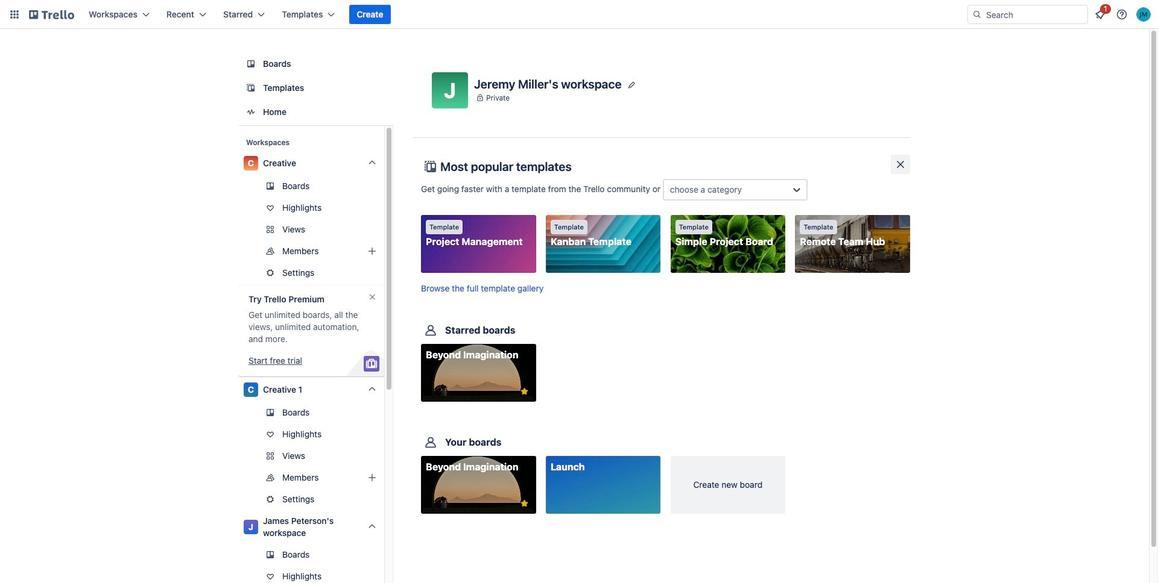 Task type: vqa. For each thing, say whether or not it's contained in the screenshot.
'Back to home' image
yes



Task type: describe. For each thing, give the bounding box(es) containing it.
1 forward image from the top
[[382, 449, 396, 464]]

2 forward image from the top
[[382, 244, 396, 259]]

search image
[[972, 10, 982, 19]]

home image
[[244, 105, 258, 119]]

2 forward image from the top
[[382, 493, 396, 507]]

add image
[[365, 471, 379, 486]]

1 forward image from the top
[[382, 223, 396, 237]]

primary element
[[0, 0, 1158, 29]]

jeremy miller (jeremymiller198) image
[[1137, 7, 1151, 22]]



Task type: locate. For each thing, give the bounding box(es) containing it.
template board image
[[244, 81, 258, 95]]

1 notification image
[[1093, 7, 1108, 22]]

back to home image
[[29, 5, 74, 24]]

open information menu image
[[1116, 8, 1128, 21]]

forward image
[[382, 223, 396, 237], [382, 244, 396, 259], [382, 266, 396, 281], [382, 471, 396, 486]]

Search field
[[968, 5, 1088, 24]]

click to unstar this board. it will be removed from your starred list. image
[[519, 387, 530, 398]]

board image
[[244, 57, 258, 71]]

click to unstar this board. it will be removed from your starred list. image
[[519, 499, 530, 510]]

1 vertical spatial forward image
[[382, 493, 396, 507]]

3 forward image from the top
[[382, 266, 396, 281]]

4 forward image from the top
[[382, 471, 396, 486]]

forward image
[[382, 449, 396, 464], [382, 493, 396, 507]]

add image
[[365, 244, 379, 259]]

0 vertical spatial forward image
[[382, 449, 396, 464]]



